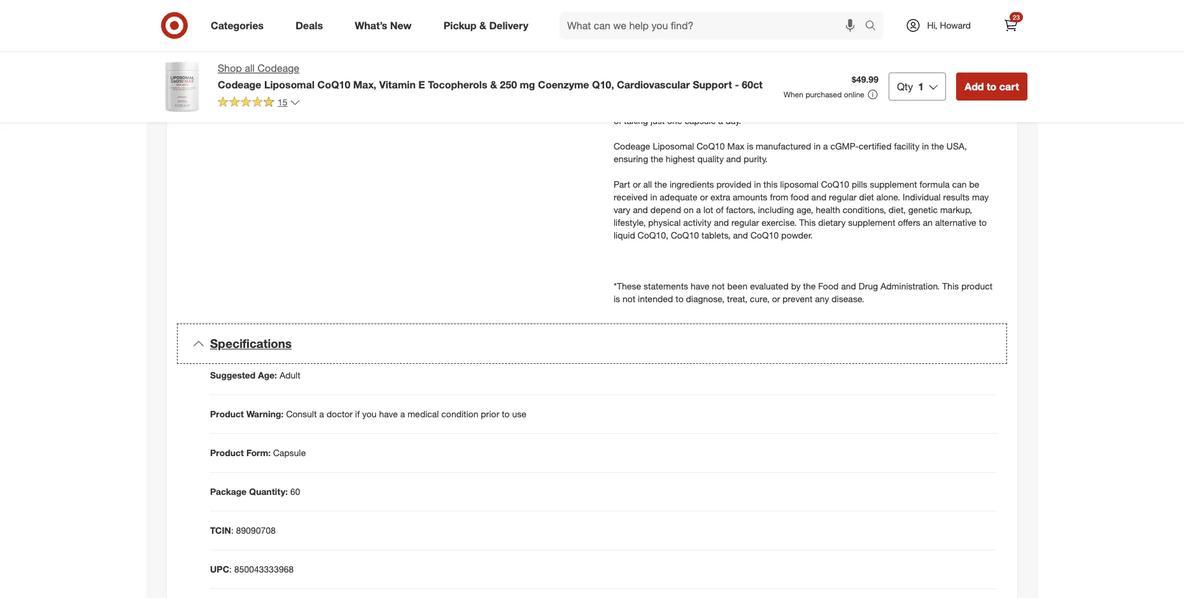 Task type: vqa. For each thing, say whether or not it's contained in the screenshot.
the this in the Q: CAN YOU ALSO PLUG THIS TREE IN, AND IF SO HOW? THE BATTERIES DON'T LAST LONG ERIN K - 1 YEAR AGO
no



Task type: describe. For each thing, give the bounding box(es) containing it.
and right tablets,
[[733, 229, 748, 241]]

and up age,
[[812, 191, 827, 202]]

howard
[[940, 20, 971, 31]]

capsule
[[273, 448, 306, 459]]

package quantity: 60
[[210, 487, 300, 498]]

dietary inside part or all the ingredients provided in this liposomal coq10 pills supplement formula can be received in adequate or extra amounts from food and regular diet alone. individual results may vary and depend on a lot of factors, including age, health conditions, diet, genetic markup, lifestyle, physical activity and regular exercise. this dietary supplement offers an alternative to liquid coq10, coq10 tablets, and coq10 powder.
[[818, 217, 846, 228]]

diet,
[[889, 204, 906, 215]]

liposomal inside shop all codeage codeage liposomal coq10 max, vitamin e tocopherols & 250 mg coenzyme q10, cardiovascular support - 60ct
[[264, 78, 315, 91]]

part or all the ingredients provided in this liposomal coq10 pills supplement formula can be received in adequate or extra amounts from food and regular diet alone. individual results may vary and depend on a lot of factors, including age, health conditions, diet, genetic markup, lifestyle, physical activity and regular exercise. this dietary supplement offers an alternative to liquid coq10, coq10 tablets, and coq10 powder.
[[614, 179, 989, 241]]

coq10 down "exercise."
[[751, 229, 779, 241]]

89090708
[[236, 526, 276, 537]]

package
[[210, 487, 247, 498]]

provide
[[743, 26, 773, 37]]

codeage inside codeage liposomal coq10 max is manufactured in a cgmp-certified facility in the usa, ensuring the highest quality and purity.
[[614, 140, 651, 151]]

pills
[[852, 179, 868, 190]]

making inside the this coq10 dietary supplement is non-gmo, vegan, dairy, soy, and gluten-free, making it suitable for individuals with various dietary needs and preferences. plus, enjoy the convenience of taking just one capsule a day.
[[931, 89, 960, 101]]

soy,
[[848, 89, 863, 101]]

preferences.
[[830, 102, 880, 113]]

dairy,
[[825, 89, 846, 101]]

in left this at right top
[[754, 179, 761, 190]]

250
[[500, 78, 517, 91]]

15 link
[[218, 96, 300, 111]]

& inside pickup & delivery link
[[480, 19, 487, 32]]

various
[[724, 102, 753, 113]]

a inside codeage liposomal coq10 max is manufactured in a cgmp-certified facility in the usa, ensuring the highest quality and purity.
[[823, 140, 828, 151]]

to inside a high dose of coq10 may also provide athletes and fitness enthusiasts advanced support for their cardiovascular health and energy levels during intense physical activity.* with its role in atp production, coq10 may help support energy and endurance, making it a superior supplement for those looking to support their physical performance.*
[[683, 64, 691, 75]]

is for manufactured
[[747, 140, 754, 151]]

60
[[290, 487, 300, 498]]

diet
[[859, 191, 874, 202]]

supplement up alone. at the top right
[[870, 179, 917, 190]]

when
[[784, 90, 804, 99]]

1 vertical spatial or
[[700, 191, 708, 202]]

vitamin
[[379, 78, 416, 91]]

in inside a high dose of coq10 may also provide athletes and fitness enthusiasts advanced support for their cardiovascular health and energy levels during intense physical activity.* with its role in atp production, coq10 may help support energy and endurance, making it a superior supplement for those looking to support their physical performance.*
[[972, 38, 979, 50]]

during
[[793, 38, 819, 50]]

by
[[791, 280, 801, 292]]

2 horizontal spatial support
[[945, 26, 976, 37]]

a inside a high dose of coq10 may also provide athletes and fitness enthusiasts advanced support for their cardiovascular health and energy levels during intense physical activity.* with its role in atp production, coq10 may help support energy and endurance, making it a superior supplement for those looking to support their physical performance.*
[[898, 51, 903, 62]]

liquid
[[614, 229, 635, 241]]

liposomal
[[780, 179, 819, 190]]

0 horizontal spatial regular
[[732, 217, 759, 228]]

and down purchased
[[812, 102, 827, 113]]

quantity:
[[249, 487, 288, 498]]

1 vertical spatial codeage
[[218, 78, 261, 91]]

activity
[[683, 217, 712, 228]]

high
[[622, 26, 639, 37]]

a inside the this coq10 dietary supplement is non-gmo, vegan, dairy, soy, and gluten-free, making it suitable for individuals with various dietary needs and preferences. plus, enjoy the convenience of taking just one capsule a day.
[[719, 115, 723, 126]]

supplement inside a high dose of coq10 may also provide athletes and fitness enthusiasts advanced support for their cardiovascular health and energy levels during intense physical activity.* with its role in atp production, coq10 may help support energy and endurance, making it a superior supplement for those looking to support their physical performance.*
[[941, 51, 988, 62]]

categories
[[211, 19, 264, 32]]

an
[[923, 217, 933, 228]]

with
[[705, 102, 722, 113]]

any
[[815, 293, 829, 304]]

in left the cgmp-
[[814, 140, 821, 151]]

and up tablets,
[[714, 217, 729, 228]]

individuals
[[661, 102, 703, 113]]

the inside part or all the ingredients provided in this liposomal coq10 pills supplement formula can be received in adequate or extra amounts from food and regular diet alone. individual results may vary and depend on a lot of factors, including age, health conditions, diet, genetic markup, lifestyle, physical activity and regular exercise. this dietary supplement offers an alternative to liquid coq10, coq10 tablets, and coq10 powder.
[[655, 179, 667, 190]]

intended
[[638, 293, 673, 304]]

form:
[[246, 448, 271, 459]]

cardiovascular
[[617, 78, 690, 91]]

levels
[[768, 38, 791, 50]]

image of codeage liposomal coq10 max, vitamin e tocopherols & 250 mg coenzyme q10, cardiovascular support - 60ct image
[[157, 61, 208, 112]]

day.
[[726, 115, 741, 126]]

*these statements have not been evaluated by the food and drug administration. this product is not intended to diagnose, treat, cure, or prevent any disease.
[[614, 280, 993, 304]]

coq10 inside the this coq10 dietary supplement is non-gmo, vegan, dairy, soy, and gluten-free, making it suitable for individuals with various dietary needs and preferences. plus, enjoy the convenience of taking just one capsule a day.
[[633, 89, 661, 101]]

advanced
[[903, 26, 942, 37]]

coq10 down "activity"
[[671, 229, 699, 241]]

0 vertical spatial codeage
[[258, 62, 299, 75]]

this inside part or all the ingredients provided in this liposomal coq10 pills supplement formula can be received in adequate or extra amounts from food and regular diet alone. individual results may vary and depend on a lot of factors, including age, health conditions, diet, genetic markup, lifestyle, physical activity and regular exercise. this dietary supplement offers an alternative to liquid coq10, coq10 tablets, and coq10 powder.
[[799, 217, 816, 228]]

markup,
[[941, 204, 973, 215]]

q10,
[[592, 78, 614, 91]]

on
[[684, 204, 694, 215]]

a high dose of coq10 may also provide athletes and fitness enthusiasts advanced support for their cardiovascular health and energy levels during intense physical activity.* with its role in atp production, coq10 may help support energy and endurance, making it a superior supplement for those looking to support their physical performance.*
[[614, 26, 997, 75]]

gmo,
[[771, 89, 794, 101]]

coq10 up cardiovascular
[[674, 26, 702, 37]]

it inside the this coq10 dietary supplement is non-gmo, vegan, dairy, soy, and gluten-free, making it suitable for individuals with various dietary needs and preferences. plus, enjoy the convenience of taking just one capsule a day.
[[963, 89, 968, 101]]

supplement inside the this coq10 dietary supplement is non-gmo, vegan, dairy, soy, and gluten-free, making it suitable for individuals with various dietary needs and preferences. plus, enjoy the convenience of taking just one capsule a day.
[[694, 89, 741, 101]]

and up during
[[809, 26, 824, 37]]

the left the highest
[[651, 153, 664, 164]]

add
[[965, 80, 984, 93]]

alternative
[[935, 217, 977, 228]]

from
[[770, 191, 789, 202]]

tocopherols
[[428, 78, 487, 91]]

add to cart button
[[957, 73, 1028, 101]]

0 vertical spatial may
[[705, 26, 722, 37]]

food
[[791, 191, 809, 202]]

deals
[[296, 19, 323, 32]]

of inside part or all the ingredients provided in this liposomal coq10 pills supplement formula can be received in adequate or extra amounts from food and regular diet alone. individual results may vary and depend on a lot of factors, including age, health conditions, diet, genetic markup, lifestyle, physical activity and regular exercise. this dietary supplement offers an alternative to liquid coq10, coq10 tablets, and coq10 powder.
[[716, 204, 724, 215]]

categories link
[[200, 11, 280, 39]]

pickup & delivery
[[444, 19, 529, 32]]

certified
[[859, 140, 892, 151]]

lifestyle,
[[614, 217, 646, 228]]

factors,
[[726, 204, 756, 215]]

intense
[[821, 38, 850, 50]]

1 vertical spatial physical
[[748, 64, 780, 75]]

suggested age: adult
[[210, 370, 300, 381]]

0 vertical spatial energy
[[739, 38, 766, 50]]

max
[[728, 140, 745, 151]]

amounts
[[733, 191, 768, 202]]

all inside shop all codeage codeage liposomal coq10 max, vitamin e tocopherols & 250 mg coenzyme q10, cardiovascular support - 60ct
[[245, 62, 255, 75]]

a left doctor
[[319, 409, 324, 420]]

one
[[667, 115, 682, 126]]

new
[[390, 19, 412, 32]]

or inside *these statements have not been evaluated by the food and drug administration. this product is not intended to diagnose, treat, cure, or prevent any disease.
[[772, 293, 780, 304]]

help
[[712, 51, 729, 62]]

just
[[651, 115, 665, 126]]

0 vertical spatial or
[[633, 179, 641, 190]]

product for product form: capsule
[[210, 448, 244, 459]]

lot
[[704, 204, 714, 215]]

non-
[[752, 89, 771, 101]]

doctor
[[327, 409, 353, 420]]

food
[[819, 280, 839, 292]]

health inside part or all the ingredients provided in this liposomal coq10 pills supplement formula can be received in adequate or extra amounts from food and regular diet alone. individual results may vary and depend on a lot of factors, including age, health conditions, diet, genetic markup, lifestyle, physical activity and regular exercise. this dietary supplement offers an alternative to liquid coq10, coq10 tablets, and coq10 powder.
[[816, 204, 840, 215]]

*these
[[614, 280, 641, 292]]

production,
[[614, 51, 659, 62]]

product form: capsule
[[210, 448, 306, 459]]

and down during
[[795, 51, 810, 62]]

supplement down conditions,
[[848, 217, 896, 228]]

23
[[1013, 13, 1020, 21]]

upc
[[210, 564, 229, 575]]

role
[[955, 38, 969, 50]]

including
[[758, 204, 794, 215]]

15
[[278, 97, 288, 108]]

pickup & delivery link
[[433, 11, 545, 39]]

taking
[[624, 115, 648, 126]]

looking
[[652, 64, 681, 75]]

delivery
[[489, 19, 529, 32]]

administration.
[[881, 280, 940, 292]]

hi, howard
[[927, 20, 971, 31]]

product
[[962, 280, 993, 292]]



Task type: locate. For each thing, give the bounding box(es) containing it.
physical down the depend
[[648, 217, 681, 228]]

0 horizontal spatial dietary
[[664, 89, 691, 101]]

0 vertical spatial of
[[664, 26, 672, 37]]

regular
[[829, 191, 857, 202], [732, 217, 759, 228]]

0 vertical spatial not
[[712, 280, 725, 292]]

energy down provide
[[739, 38, 766, 50]]

may down be
[[972, 191, 989, 202]]

age:
[[258, 370, 277, 381]]

0 vertical spatial health
[[694, 38, 719, 50]]

fitness
[[827, 26, 853, 37]]

0 vertical spatial all
[[245, 62, 255, 75]]

have
[[691, 280, 710, 292], [379, 409, 398, 420]]

can
[[953, 179, 967, 190]]

0 horizontal spatial for
[[614, 64, 625, 75]]

offers
[[898, 217, 921, 228]]

enthusiasts
[[855, 26, 901, 37]]

0 horizontal spatial have
[[379, 409, 398, 420]]

not up diagnose,
[[712, 280, 725, 292]]

0 horizontal spatial health
[[694, 38, 719, 50]]

have right "you"
[[379, 409, 398, 420]]

2 vertical spatial this
[[943, 280, 959, 292]]

purchased
[[806, 90, 842, 99]]

quality
[[698, 153, 724, 164]]

0 vertical spatial &
[[480, 19, 487, 32]]

product left warning:
[[210, 409, 244, 420]]

1 vertical spatial it
[[963, 89, 968, 101]]

1 vertical spatial their
[[727, 64, 745, 75]]

regular down factors,
[[732, 217, 759, 228]]

physical down enthusiasts
[[853, 38, 885, 50]]

0 horizontal spatial of
[[614, 115, 622, 126]]

2 vertical spatial dietary
[[818, 217, 846, 228]]

a left day.
[[719, 115, 723, 126]]

codeage down shop
[[218, 78, 261, 91]]

is down *these
[[614, 293, 620, 304]]

1 horizontal spatial this
[[799, 217, 816, 228]]

0 horizontal spatial or
[[633, 179, 641, 190]]

the inside *these statements have not been evaluated by the food and drug administration. this product is not intended to diagnose, treat, cure, or prevent any disease.
[[803, 280, 816, 292]]

have up diagnose,
[[691, 280, 710, 292]]

is up purity.
[[747, 140, 754, 151]]

to right "alternative"
[[979, 217, 987, 228]]

energy
[[739, 38, 766, 50], [765, 51, 793, 62]]

$49.99
[[852, 74, 879, 85]]

1 vertical spatial may
[[692, 51, 709, 62]]

you
[[362, 409, 377, 420]]

tablets,
[[702, 229, 731, 241]]

0 vertical spatial physical
[[853, 38, 885, 50]]

codeage up 15
[[258, 62, 299, 75]]

2 vertical spatial of
[[716, 204, 724, 215]]

making inside a high dose of coq10 may also provide athletes and fitness enthusiasts advanced support for their cardiovascular health and energy levels during intense physical activity.* with its role in atp production, coq10 may help support energy and endurance, making it a superior supplement for those looking to support their physical performance.*
[[859, 51, 888, 62]]

pickup
[[444, 19, 477, 32]]

treat,
[[727, 293, 748, 304]]

2 vertical spatial physical
[[648, 217, 681, 228]]

to down statements
[[676, 293, 684, 304]]

0 horizontal spatial their
[[614, 38, 632, 50]]

may inside part or all the ingredients provided in this liposomal coq10 pills supplement formula can be received in adequate or extra amounts from food and regular diet alone. individual results may vary and depend on a lot of factors, including age, health conditions, diet, genetic markup, lifestyle, physical activity and regular exercise. this dietary supplement offers an alternative to liquid coq10, coq10 tablets, and coq10 powder.
[[972, 191, 989, 202]]

in
[[972, 38, 979, 50], [814, 140, 821, 151], [922, 140, 929, 151], [754, 179, 761, 190], [651, 191, 657, 202]]

all right shop
[[245, 62, 255, 75]]

0 horizontal spatial physical
[[648, 217, 681, 228]]

1 vertical spatial regular
[[732, 217, 759, 228]]

product left form:
[[210, 448, 244, 459]]

product for product warning: consult a doctor if you have a medical condition prior to use
[[210, 409, 244, 420]]

a
[[898, 51, 903, 62], [719, 115, 723, 126], [823, 140, 828, 151], [696, 204, 701, 215], [319, 409, 324, 420], [400, 409, 405, 420]]

a left the lot
[[696, 204, 701, 215]]

liposomal up 15
[[264, 78, 315, 91]]

their down a
[[614, 38, 632, 50]]

1 vertical spatial health
[[816, 204, 840, 215]]

1 horizontal spatial physical
[[748, 64, 780, 75]]

1 horizontal spatial making
[[931, 89, 960, 101]]

drug
[[859, 280, 878, 292]]

1 horizontal spatial their
[[727, 64, 745, 75]]

dietary down conditions,
[[818, 217, 846, 228]]

this up suitable
[[614, 89, 630, 101]]

or up the lot
[[700, 191, 708, 202]]

to inside part or all the ingredients provided in this liposomal coq10 pills supplement formula can be received in adequate or extra amounts from food and regular diet alone. individual results may vary and depend on a lot of factors, including age, health conditions, diet, genetic markup, lifestyle, physical activity and regular exercise. this dietary supplement offers an alternative to liquid coq10, coq10 tablets, and coq10 powder.
[[979, 217, 987, 228]]

1 vertical spatial not
[[623, 293, 636, 304]]

1 horizontal spatial &
[[490, 78, 497, 91]]

0 horizontal spatial this
[[614, 89, 630, 101]]

1 vertical spatial dietary
[[755, 102, 783, 113]]

0 vertical spatial regular
[[829, 191, 857, 202]]

0 horizontal spatial liposomal
[[264, 78, 315, 91]]

2 horizontal spatial of
[[716, 204, 724, 215]]

a down "activity.*"
[[898, 51, 903, 62]]

the right by
[[803, 280, 816, 292]]

: for tcin
[[231, 526, 234, 537]]

1 horizontal spatial it
[[963, 89, 968, 101]]

of inside the this coq10 dietary supplement is non-gmo, vegan, dairy, soy, and gluten-free, making it suitable for individuals with various dietary needs and preferences. plus, enjoy the convenience of taking just one capsule a day.
[[614, 115, 622, 126]]

2 horizontal spatial dietary
[[818, 217, 846, 228]]

making up convenience
[[931, 89, 960, 101]]

& inside shop all codeage codeage liposomal coq10 max, vitamin e tocopherols & 250 mg coenzyme q10, cardiovascular support - 60ct
[[490, 78, 497, 91]]

making up $49.99
[[859, 51, 888, 62]]

enjoy
[[904, 102, 925, 113]]

dose
[[642, 26, 661, 37]]

0 vertical spatial have
[[691, 280, 710, 292]]

when purchased online
[[784, 90, 865, 99]]

in right role
[[972, 38, 979, 50]]

1 vertical spatial :
[[229, 564, 232, 575]]

0 vertical spatial this
[[614, 89, 630, 101]]

e
[[419, 78, 425, 91]]

what's
[[355, 19, 387, 32]]

of up cardiovascular
[[664, 26, 672, 37]]

may
[[705, 26, 722, 37], [692, 51, 709, 62], [972, 191, 989, 202]]

physical up 60ct
[[748, 64, 780, 75]]

in right "facility"
[[922, 140, 929, 151]]

in up the depend
[[651, 191, 657, 202]]

it down "activity.*"
[[891, 51, 896, 62]]

1 horizontal spatial for
[[648, 102, 658, 113]]

0 vertical spatial their
[[614, 38, 632, 50]]

: left 850043333968
[[229, 564, 232, 575]]

coq10 up quality
[[697, 140, 725, 151]]

vary
[[614, 204, 631, 215]]

formula
[[920, 179, 950, 190]]

support up support
[[693, 64, 725, 75]]

this inside *these statements have not been evaluated by the food and drug administration. this product is not intended to diagnose, treat, cure, or prevent any disease.
[[943, 280, 959, 292]]

2 vertical spatial is
[[614, 293, 620, 304]]

use
[[512, 409, 527, 420]]

of inside a high dose of coq10 may also provide athletes and fitness enthusiasts advanced support for their cardiovascular health and energy levels during intense physical activity.* with its role in atp production, coq10 may help support energy and endurance, making it a superior supplement for those looking to support their physical performance.*
[[664, 26, 672, 37]]

prior
[[481, 409, 499, 420]]

liposomal
[[264, 78, 315, 91], [653, 140, 694, 151]]

coq10 up looking
[[662, 51, 690, 62]]

purity.
[[744, 153, 768, 164]]

0 horizontal spatial support
[[693, 64, 725, 75]]

the
[[927, 102, 940, 113], [932, 140, 944, 151], [651, 153, 664, 164], [655, 179, 667, 190], [803, 280, 816, 292]]

liposomal up the highest
[[653, 140, 694, 151]]

0 vertical spatial dietary
[[664, 89, 691, 101]]

their up -
[[727, 64, 745, 75]]

23 link
[[997, 11, 1025, 39]]

supplement
[[941, 51, 988, 62], [694, 89, 741, 101], [870, 179, 917, 190], [848, 217, 896, 228]]

evaluated
[[750, 280, 789, 292]]

1 horizontal spatial dietary
[[755, 102, 783, 113]]

coq10 left the max,
[[317, 78, 351, 91]]

or up received
[[633, 179, 641, 190]]

tcin
[[210, 526, 231, 537]]

support right the help
[[731, 51, 763, 62]]

suitable
[[614, 102, 645, 113]]

their
[[614, 38, 632, 50], [727, 64, 745, 75]]

for inside the this coq10 dietary supplement is non-gmo, vegan, dairy, soy, and gluten-free, making it suitable for individuals with various dietary needs and preferences. plus, enjoy the convenience of taking just one capsule a day.
[[648, 102, 658, 113]]

results
[[944, 191, 970, 202]]

and down the also on the right of the page
[[721, 38, 736, 50]]

received
[[614, 191, 648, 202]]

1 horizontal spatial support
[[731, 51, 763, 62]]

What can we help you find? suggestions appear below search field
[[560, 11, 868, 39]]

-
[[735, 78, 739, 91]]

energy down levels
[[765, 51, 793, 62]]

1 horizontal spatial have
[[691, 280, 710, 292]]

2 vertical spatial for
[[648, 102, 658, 113]]

it up convenience
[[963, 89, 968, 101]]

or
[[633, 179, 641, 190], [700, 191, 708, 202], [772, 293, 780, 304]]

1 vertical spatial support
[[731, 51, 763, 62]]

health inside a high dose of coq10 may also provide athletes and fitness enthusiasts advanced support for their cardiovascular health and energy levels during intense physical activity.* with its role in atp production, coq10 may help support energy and endurance, making it a superior supplement for those looking to support their physical performance.*
[[694, 38, 719, 50]]

specifications button
[[177, 324, 1007, 364]]

0 vertical spatial support
[[945, 26, 976, 37]]

this coq10 dietary supplement is non-gmo, vegan, dairy, soy, and gluten-free, making it suitable for individuals with various dietary needs and preferences. plus, enjoy the convenience of taking just one capsule a day.
[[614, 89, 993, 126]]

the inside the this coq10 dietary supplement is non-gmo, vegan, dairy, soy, and gluten-free, making it suitable for individuals with various dietary needs and preferences. plus, enjoy the convenience of taking just one capsule a day.
[[927, 102, 940, 113]]

to right add
[[987, 80, 997, 93]]

vegan,
[[796, 89, 822, 101]]

depend
[[651, 204, 681, 215]]

0 horizontal spatial not
[[623, 293, 636, 304]]

physical
[[853, 38, 885, 50], [748, 64, 780, 75], [648, 217, 681, 228]]

0 vertical spatial :
[[231, 526, 234, 537]]

1 vertical spatial for
[[614, 64, 625, 75]]

2 vertical spatial may
[[972, 191, 989, 202]]

for
[[979, 26, 989, 37], [614, 64, 625, 75], [648, 102, 658, 113]]

a left medical
[[400, 409, 405, 420]]

dietary down non-
[[755, 102, 783, 113]]

1 vertical spatial is
[[747, 140, 754, 151]]

the left usa,
[[932, 140, 944, 151]]

1 horizontal spatial not
[[712, 280, 725, 292]]

0 vertical spatial making
[[859, 51, 888, 62]]

supplement up with
[[694, 89, 741, 101]]

1 vertical spatial energy
[[765, 51, 793, 62]]

to inside *these statements have not been evaluated by the food and drug administration. this product is not intended to diagnose, treat, cure, or prevent any disease.
[[676, 293, 684, 304]]

specifications
[[210, 336, 292, 351]]

physical inside part or all the ingredients provided in this liposomal coq10 pills supplement formula can be received in adequate or extra amounts from food and regular diet alone. individual results may vary and depend on a lot of factors, including age, health conditions, diet, genetic markup, lifestyle, physical activity and regular exercise. this dietary supplement offers an alternative to liquid coq10, coq10 tablets, and coq10 powder.
[[648, 217, 681, 228]]

1 vertical spatial of
[[614, 115, 622, 126]]

is for non-
[[743, 89, 750, 101]]

0 horizontal spatial &
[[480, 19, 487, 32]]

1 horizontal spatial liposomal
[[653, 140, 694, 151]]

1 vertical spatial this
[[799, 217, 816, 228]]

0 vertical spatial it
[[891, 51, 896, 62]]

2 product from the top
[[210, 448, 244, 459]]

extra
[[711, 191, 731, 202]]

0 horizontal spatial making
[[859, 51, 888, 62]]

coq10
[[674, 26, 702, 37], [662, 51, 690, 62], [317, 78, 351, 91], [633, 89, 661, 101], [697, 140, 725, 151], [821, 179, 850, 190], [671, 229, 699, 241], [751, 229, 779, 241]]

is right -
[[743, 89, 750, 101]]

1 vertical spatial making
[[931, 89, 960, 101]]

genetic
[[909, 204, 938, 215]]

the up adequate
[[655, 179, 667, 190]]

1 horizontal spatial of
[[664, 26, 672, 37]]

supplement down role
[[941, 51, 988, 62]]

and inside *these statements have not been evaluated by the food and drug administration. this product is not intended to diagnose, treat, cure, or prevent any disease.
[[841, 280, 856, 292]]

and down max
[[726, 153, 742, 164]]

have inside *these statements have not been evaluated by the food and drug administration. this product is not intended to diagnose, treat, cure, or prevent any disease.
[[691, 280, 710, 292]]

coq10 left pills on the top right of the page
[[821, 179, 850, 190]]

is inside the this coq10 dietary supplement is non-gmo, vegan, dairy, soy, and gluten-free, making it suitable for individuals with various dietary needs and preferences. plus, enjoy the convenience of taking just one capsule a day.
[[743, 89, 750, 101]]

1
[[918, 80, 924, 93]]

health right age,
[[816, 204, 840, 215]]

0 vertical spatial is
[[743, 89, 750, 101]]

2 vertical spatial or
[[772, 293, 780, 304]]

search
[[859, 20, 890, 33]]

support up role
[[945, 26, 976, 37]]

to right looking
[[683, 64, 691, 75]]

liposomal inside codeage liposomal coq10 max is manufactured in a cgmp-certified facility in the usa, ensuring the highest quality and purity.
[[653, 140, 694, 151]]

all up received
[[644, 179, 652, 190]]

this down age,
[[799, 217, 816, 228]]

health up the help
[[694, 38, 719, 50]]

warning:
[[246, 409, 284, 420]]

cart
[[1000, 80, 1020, 93]]

: left 89090708 on the left bottom
[[231, 526, 234, 537]]

for up just
[[648, 102, 658, 113]]

performance.*
[[783, 64, 839, 75]]

a inside part or all the ingredients provided in this liposomal coq10 pills supplement formula can be received in adequate or extra amounts from food and regular diet alone. individual results may vary and depend on a lot of factors, including age, health conditions, diet, genetic markup, lifestyle, physical activity and regular exercise. this dietary supplement offers an alternative to liquid coq10, coq10 tablets, and coq10 powder.
[[696, 204, 701, 215]]

adult
[[280, 370, 300, 381]]

capsule
[[685, 115, 716, 126]]

1 horizontal spatial all
[[644, 179, 652, 190]]

to inside button
[[987, 80, 997, 93]]

its
[[943, 38, 952, 50]]

2 vertical spatial support
[[693, 64, 725, 75]]

for left those
[[614, 64, 625, 75]]

coq10 inside shop all codeage codeage liposomal coq10 max, vitamin e tocopherols & 250 mg coenzyme q10, cardiovascular support - 60ct
[[317, 78, 351, 91]]

or down the evaluated
[[772, 293, 780, 304]]

disease.
[[832, 293, 865, 304]]

0 vertical spatial product
[[210, 409, 244, 420]]

alone.
[[877, 191, 901, 202]]

those
[[627, 64, 649, 75]]

if
[[355, 409, 360, 420]]

1 vertical spatial have
[[379, 409, 398, 420]]

it
[[891, 51, 896, 62], [963, 89, 968, 101]]

2 horizontal spatial for
[[979, 26, 989, 37]]

not down *these
[[623, 293, 636, 304]]

and down $49.99
[[866, 89, 881, 101]]

coq10 up suitable
[[633, 89, 661, 101]]

all
[[245, 62, 255, 75], [644, 179, 652, 190]]

and up disease.
[[841, 280, 856, 292]]

0 vertical spatial for
[[979, 26, 989, 37]]

is inside *these statements have not been evaluated by the food and drug administration. this product is not intended to diagnose, treat, cure, or prevent any disease.
[[614, 293, 620, 304]]

regular down pills on the top right of the page
[[829, 191, 857, 202]]

1 vertical spatial liposomal
[[653, 140, 694, 151]]

& left 250 on the left
[[490, 78, 497, 91]]

0 horizontal spatial all
[[245, 62, 255, 75]]

1 vertical spatial all
[[644, 179, 652, 190]]

conditions,
[[843, 204, 886, 215]]

cgmp-
[[831, 140, 859, 151]]

a left the cgmp-
[[823, 140, 828, 151]]

shop
[[218, 62, 242, 75]]

all inside part or all the ingredients provided in this liposomal coq10 pills supplement formula can be received in adequate or extra amounts from food and regular diet alone. individual results may vary and depend on a lot of factors, including age, health conditions, diet, genetic markup, lifestyle, physical activity and regular exercise. this dietary supplement offers an alternative to liquid coq10, coq10 tablets, and coq10 powder.
[[644, 179, 652, 190]]

1 horizontal spatial health
[[816, 204, 840, 215]]

1 vertical spatial product
[[210, 448, 244, 459]]

to left the use
[[502, 409, 510, 420]]

coq10 inside codeage liposomal coq10 max is manufactured in a cgmp-certified facility in the usa, ensuring the highest quality and purity.
[[697, 140, 725, 151]]

1 product from the top
[[210, 409, 244, 420]]

0 horizontal spatial it
[[891, 51, 896, 62]]

this
[[614, 89, 630, 101], [799, 217, 816, 228], [943, 280, 959, 292]]

1 horizontal spatial or
[[700, 191, 708, 202]]

2 horizontal spatial physical
[[853, 38, 885, 50]]

and down received
[[633, 204, 648, 215]]

with
[[923, 38, 940, 50]]

may left the help
[[692, 51, 709, 62]]

2 horizontal spatial this
[[943, 280, 959, 292]]

2 horizontal spatial or
[[772, 293, 780, 304]]

may left the also on the right of the page
[[705, 26, 722, 37]]

for up atp
[[979, 26, 989, 37]]

& right pickup
[[480, 19, 487, 32]]

1 vertical spatial &
[[490, 78, 497, 91]]

qty 1
[[897, 80, 924, 93]]

of right the lot
[[716, 204, 724, 215]]

dietary up individuals
[[664, 89, 691, 101]]

this left product
[[943, 280, 959, 292]]

and inside codeage liposomal coq10 max is manufactured in a cgmp-certified facility in the usa, ensuring the highest quality and purity.
[[726, 153, 742, 164]]

this inside the this coq10 dietary supplement is non-gmo, vegan, dairy, soy, and gluten-free, making it suitable for individuals with various dietary needs and preferences. plus, enjoy the convenience of taking just one capsule a day.
[[614, 89, 630, 101]]

2 vertical spatial codeage
[[614, 140, 651, 151]]

activity.*
[[888, 38, 920, 50]]

0 vertical spatial liposomal
[[264, 78, 315, 91]]

this
[[764, 179, 778, 190]]

is inside codeage liposomal coq10 max is manufactured in a cgmp-certified facility in the usa, ensuring the highest quality and purity.
[[747, 140, 754, 151]]

the down free,
[[927, 102, 940, 113]]

search button
[[859, 11, 890, 42]]

it inside a high dose of coq10 may also provide athletes and fitness enthusiasts advanced support for their cardiovascular health and energy levels during intense physical activity.* with its role in atp production, coq10 may help support energy and endurance, making it a superior supplement for those looking to support their physical performance.*
[[891, 51, 896, 62]]

codeage up ensuring
[[614, 140, 651, 151]]

max,
[[353, 78, 377, 91]]

1 horizontal spatial regular
[[829, 191, 857, 202]]

of down suitable
[[614, 115, 622, 126]]

: for upc
[[229, 564, 232, 575]]



